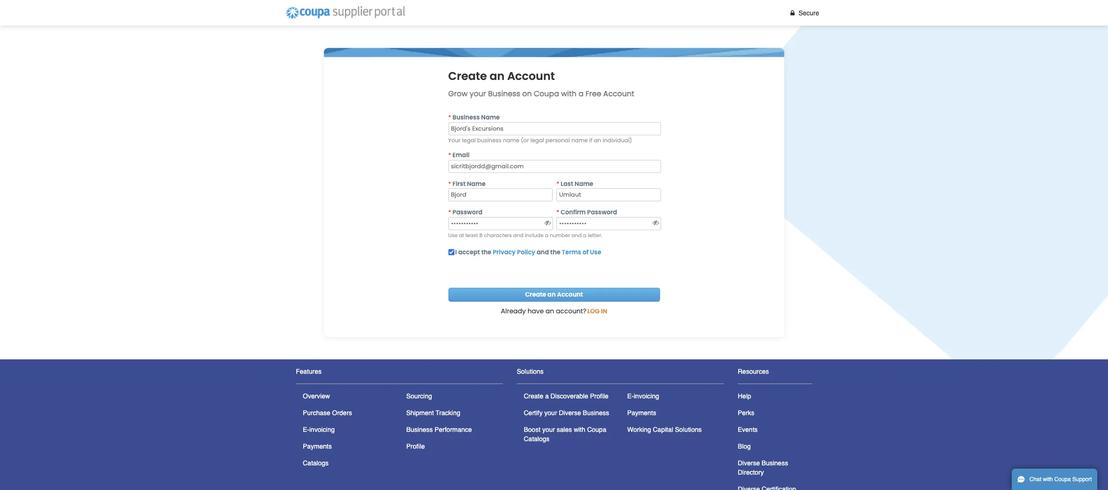 Task type: locate. For each thing, give the bounding box(es) containing it.
name right first
[[467, 179, 486, 188]]

business inside diverse business directory
[[762, 460, 788, 467]]

2 vertical spatial coupa
[[1054, 476, 1071, 483]]

e- up working
[[627, 393, 634, 400]]

1 horizontal spatial payments link
[[627, 410, 656, 417]]

business inside create an account grow your business on coupa with a free account
[[488, 88, 520, 99]]

account up on at the top left
[[507, 68, 555, 84]]

* for * password
[[448, 208, 451, 217]]

0 horizontal spatial use
[[448, 232, 457, 239]]

invoicing up working
[[634, 393, 659, 400]]

secure
[[799, 9, 819, 17]]

name
[[503, 137, 519, 144], [571, 137, 588, 144]]

tracking
[[436, 410, 460, 417]]

solutions right capital
[[675, 426, 702, 434]]

0 horizontal spatial legal
[[462, 137, 476, 144]]

payments link up catalogs link
[[303, 443, 332, 451]]

shipment
[[406, 410, 434, 417]]

coupa inside boost your sales with coupa catalogs
[[587, 426, 606, 434]]

name left if
[[571, 137, 588, 144]]

1 horizontal spatial account
[[557, 290, 583, 299]]

None checkbox
[[448, 249, 454, 255]]

1 horizontal spatial e-invoicing
[[627, 393, 659, 400]]

0 vertical spatial coupa
[[534, 88, 559, 99]]

diverse
[[559, 410, 581, 417], [738, 460, 760, 467]]

1 vertical spatial use
[[590, 248, 601, 257]]

e-invoicing link up working
[[627, 393, 659, 400]]

1 horizontal spatial fw image
[[788, 10, 797, 16]]

8
[[479, 232, 483, 239]]

e- down purchase
[[303, 426, 309, 434]]

business
[[488, 88, 520, 99], [453, 113, 480, 122], [583, 410, 609, 417], [406, 426, 433, 434], [762, 460, 788, 467]]

1 vertical spatial payments
[[303, 443, 332, 451]]

1 horizontal spatial password
[[587, 208, 617, 217]]

solutions
[[517, 368, 544, 376], [675, 426, 702, 434]]

1 horizontal spatial legal
[[530, 137, 544, 144]]

your right grow
[[470, 88, 486, 99]]

catalogs
[[524, 436, 549, 443], [303, 460, 329, 467]]

2 horizontal spatial coupa
[[1054, 476, 1071, 483]]

1 vertical spatial account
[[603, 88, 634, 99]]

business down 'shipment'
[[406, 426, 433, 434]]

0 horizontal spatial the
[[481, 248, 491, 257]]

0 vertical spatial payments
[[627, 410, 656, 417]]

2 legal from the left
[[530, 137, 544, 144]]

payments link up working
[[627, 410, 656, 417]]

coupa left "support"
[[1054, 476, 1071, 483]]

e-invoicing down purchase
[[303, 426, 335, 434]]

with left free
[[561, 88, 577, 99]]

capital
[[653, 426, 673, 434]]

e-
[[627, 393, 634, 400], [303, 426, 309, 434]]

your left sales
[[542, 426, 555, 434]]

name
[[481, 113, 500, 122], [467, 179, 486, 188], [575, 179, 593, 188]]

create up 'have'
[[525, 290, 546, 299]]

* business name
[[448, 113, 500, 122]]

1 horizontal spatial e-invoicing link
[[627, 393, 659, 400]]

last
[[561, 179, 573, 188]]

name for * last name
[[575, 179, 593, 188]]

0 vertical spatial with
[[561, 88, 577, 99]]

0 horizontal spatial payments link
[[303, 443, 332, 451]]

1 horizontal spatial payments
[[627, 410, 656, 417]]

account right free
[[603, 88, 634, 99]]

1 horizontal spatial e-
[[627, 393, 634, 400]]

e-invoicing for the rightmost "e-invoicing" link
[[627, 393, 659, 400]]

profile link
[[406, 443, 425, 451]]

0 horizontal spatial and
[[513, 232, 523, 239]]

a inside create an account grow your business on coupa with a free account
[[578, 88, 584, 99]]

1 horizontal spatial and
[[537, 248, 549, 257]]

0 horizontal spatial e-invoicing
[[303, 426, 335, 434]]

a left discoverable
[[545, 393, 549, 400]]

1 horizontal spatial profile
[[590, 393, 608, 400]]

* last name
[[556, 179, 593, 188]]

2 the from the left
[[550, 248, 560, 257]]

create
[[448, 68, 487, 84], [525, 290, 546, 299], [524, 393, 543, 400]]

1 horizontal spatial invoicing
[[634, 393, 659, 400]]

create up certify
[[524, 393, 543, 400]]

0 horizontal spatial name
[[503, 137, 519, 144]]

0 vertical spatial diverse
[[559, 410, 581, 417]]

business down discoverable
[[583, 410, 609, 417]]

payments link
[[627, 410, 656, 417], [303, 443, 332, 451]]

0 vertical spatial create
[[448, 68, 487, 84]]

e-invoicing
[[627, 393, 659, 400], [303, 426, 335, 434]]

1 legal from the left
[[462, 137, 476, 144]]

account for create an account
[[557, 290, 583, 299]]

1 the from the left
[[481, 248, 491, 257]]

the left terms
[[550, 248, 560, 257]]

working capital solutions link
[[627, 426, 702, 434]]

blog
[[738, 443, 751, 451]]

1 vertical spatial profile
[[406, 443, 425, 451]]

your inside create an account grow your business on coupa with a free account
[[470, 88, 486, 99]]

a left free
[[578, 88, 584, 99]]

2 name from the left
[[571, 137, 588, 144]]

legal right your
[[462, 137, 476, 144]]

use right 'of'
[[590, 248, 601, 257]]

1 horizontal spatial catalogs
[[524, 436, 549, 443]]

diverse business directory
[[738, 460, 788, 477]]

an
[[490, 68, 505, 84], [594, 137, 601, 144], [548, 290, 556, 299], [546, 307, 554, 316]]

0 vertical spatial e-
[[627, 393, 634, 400]]

support
[[1072, 476, 1092, 483]]

fw image
[[788, 10, 797, 16], [652, 220, 660, 226]]

diverse down discoverable
[[559, 410, 581, 417]]

password
[[453, 208, 482, 217], [587, 208, 617, 217]]

use left at
[[448, 232, 457, 239]]

orders
[[332, 410, 352, 417]]

1 vertical spatial e-invoicing
[[303, 426, 335, 434]]

create up grow
[[448, 68, 487, 84]]

already
[[501, 307, 526, 316]]

1 horizontal spatial coupa
[[587, 426, 606, 434]]

1 vertical spatial coupa
[[587, 426, 606, 434]]

payments up working
[[627, 410, 656, 417]]

coupa supplier portal image
[[281, 2, 409, 23]]

account
[[507, 68, 555, 84], [603, 88, 634, 99], [557, 290, 583, 299]]

diverse inside diverse business directory
[[738, 460, 760, 467]]

coupa right sales
[[587, 426, 606, 434]]

an inside create an account grow your business on coupa with a free account
[[490, 68, 505, 84]]

solutions up certify
[[517, 368, 544, 376]]

0 horizontal spatial invoicing
[[309, 426, 335, 434]]

1 horizontal spatial diverse
[[738, 460, 760, 467]]

account up account?
[[557, 290, 583, 299]]

1 horizontal spatial name
[[571, 137, 588, 144]]

* up your
[[448, 113, 451, 122]]

perks
[[738, 410, 754, 417]]

chat with coupa support
[[1030, 476, 1092, 483]]

and
[[513, 232, 523, 239], [571, 232, 582, 239], [537, 248, 549, 257]]

0 vertical spatial account
[[507, 68, 555, 84]]

privacy
[[493, 248, 516, 257]]

* left confirm at the right top of the page
[[556, 208, 559, 217]]

and right policy
[[537, 248, 549, 257]]

e-invoicing link down purchase
[[303, 426, 335, 434]]

privacy policy link
[[493, 248, 535, 257]]

1 vertical spatial payments link
[[303, 443, 332, 451]]

diverse up directory
[[738, 460, 760, 467]]

e- for the rightmost "e-invoicing" link
[[627, 393, 634, 400]]

1 vertical spatial create
[[525, 290, 546, 299]]

coupa right on at the top left
[[534, 88, 559, 99]]

number
[[550, 232, 570, 239]]

business
[[477, 137, 501, 144]]

2 vertical spatial with
[[1043, 476, 1053, 483]]

fw image
[[544, 220, 552, 226]]

1 vertical spatial fw image
[[652, 220, 660, 226]]

e-invoicing for "e-invoicing" link to the left
[[303, 426, 335, 434]]

account for create an account grow your business on coupa with a free account
[[507, 68, 555, 84]]

shipment tracking
[[406, 410, 460, 417]]

password up least at the left of the page
[[453, 208, 482, 217]]

password up letter.
[[587, 208, 617, 217]]

0 horizontal spatial coupa
[[534, 88, 559, 99]]

shipment tracking link
[[406, 410, 460, 417]]

0 horizontal spatial payments
[[303, 443, 332, 451]]

0 horizontal spatial account
[[507, 68, 555, 84]]

create for create an account grow your business on coupa with a free account
[[448, 68, 487, 84]]

None password field
[[448, 217, 553, 230], [556, 217, 661, 230], [448, 217, 553, 230], [556, 217, 661, 230]]

invoicing down purchase
[[309, 426, 335, 434]]

1 vertical spatial with
[[574, 426, 585, 434]]

coupa inside create an account grow your business on coupa with a free account
[[534, 88, 559, 99]]

name right last
[[575, 179, 593, 188]]

* left email
[[448, 151, 451, 160]]

0 horizontal spatial password
[[453, 208, 482, 217]]

0 vertical spatial use
[[448, 232, 457, 239]]

name left (or
[[503, 137, 519, 144]]

working capital solutions
[[627, 426, 702, 434]]

2 vertical spatial create
[[524, 393, 543, 400]]

create for create an account
[[525, 290, 546, 299]]

use
[[448, 232, 457, 239], [590, 248, 601, 257]]

business up directory
[[762, 460, 788, 467]]

0 horizontal spatial e-
[[303, 426, 309, 434]]

your right certify
[[544, 410, 557, 417]]

0 vertical spatial e-invoicing link
[[627, 393, 659, 400]]

your inside boost your sales with coupa catalogs
[[542, 426, 555, 434]]

1 vertical spatial diverse
[[738, 460, 760, 467]]

individual)
[[603, 137, 632, 144]]

1 vertical spatial your
[[544, 410, 557, 417]]

2 horizontal spatial account
[[603, 88, 634, 99]]

profile right discoverable
[[590, 393, 608, 400]]

on
[[522, 88, 532, 99]]

0 horizontal spatial catalogs
[[303, 460, 329, 467]]

1 name from the left
[[503, 137, 519, 144]]

* for * first name
[[448, 179, 451, 188]]

your for certify
[[544, 410, 557, 417]]

and right the number
[[571, 232, 582, 239]]

None text field
[[448, 122, 661, 135], [448, 160, 661, 173], [448, 189, 553, 202], [556, 189, 661, 202], [448, 122, 661, 135], [448, 160, 661, 173], [448, 189, 553, 202], [556, 189, 661, 202]]

characters
[[484, 232, 512, 239]]

account inside "button"
[[557, 290, 583, 299]]

payments up catalogs link
[[303, 443, 332, 451]]

0 vertical spatial catalogs
[[524, 436, 549, 443]]

in
[[601, 307, 607, 316]]

0 vertical spatial profile
[[590, 393, 608, 400]]

an inside "button"
[[548, 290, 556, 299]]

0 vertical spatial e-invoicing
[[627, 393, 659, 400]]

* left first
[[448, 179, 451, 188]]

1 vertical spatial solutions
[[675, 426, 702, 434]]

1 vertical spatial e-
[[303, 426, 309, 434]]

already have an account? log in
[[501, 307, 607, 316]]

accept
[[458, 248, 480, 257]]

a
[[578, 88, 584, 99], [545, 232, 548, 239], [583, 232, 587, 239], [545, 393, 549, 400]]

create inside create an account grow your business on coupa with a free account
[[448, 68, 487, 84]]

discoverable
[[551, 393, 588, 400]]

2 vertical spatial your
[[542, 426, 555, 434]]

and left include
[[513, 232, 523, 239]]

the
[[481, 248, 491, 257], [550, 248, 560, 257]]

1 horizontal spatial the
[[550, 248, 560, 257]]

0 vertical spatial your
[[470, 88, 486, 99]]

name up business
[[481, 113, 500, 122]]

2 vertical spatial account
[[557, 290, 583, 299]]

with right chat
[[1043, 476, 1053, 483]]

your
[[448, 137, 461, 144]]

boost your sales with coupa catalogs link
[[524, 426, 606, 443]]

1 vertical spatial e-invoicing link
[[303, 426, 335, 434]]

0 horizontal spatial solutions
[[517, 368, 544, 376]]

with right sales
[[574, 426, 585, 434]]

create inside "button"
[[525, 290, 546, 299]]

the right accept
[[481, 248, 491, 257]]

0 vertical spatial solutions
[[517, 368, 544, 376]]

overview link
[[303, 393, 330, 400]]

profile down business performance
[[406, 443, 425, 451]]

e-invoicing up working
[[627, 393, 659, 400]]

purchase
[[303, 410, 330, 417]]

* email
[[448, 151, 470, 160]]

* left last
[[556, 179, 559, 188]]

0 vertical spatial payments link
[[627, 410, 656, 417]]

terms of use link
[[562, 248, 601, 257]]

* down * first name
[[448, 208, 451, 217]]

business left on at the top left
[[488, 88, 520, 99]]

legal right (or
[[530, 137, 544, 144]]

confirm
[[561, 208, 586, 217]]



Task type: describe. For each thing, give the bounding box(es) containing it.
2 horizontal spatial and
[[571, 232, 582, 239]]

1 horizontal spatial solutions
[[675, 426, 702, 434]]

resources link
[[738, 368, 769, 376]]

with inside button
[[1043, 476, 1053, 483]]

performance
[[435, 426, 472, 434]]

name for * business name
[[481, 113, 500, 122]]

i
[[455, 248, 457, 257]]

personal
[[546, 137, 570, 144]]

2 password from the left
[[587, 208, 617, 217]]

directory
[[738, 469, 764, 477]]

overview
[[303, 393, 330, 400]]

account?
[[556, 307, 586, 316]]

purchase orders link
[[303, 410, 352, 417]]

payments for bottommost payments link
[[303, 443, 332, 451]]

0 horizontal spatial e-invoicing link
[[303, 426, 335, 434]]

use at least 8 characters and include a number and a letter.
[[448, 232, 602, 239]]

certify your diverse business link
[[524, 410, 609, 417]]

0 horizontal spatial diverse
[[559, 410, 581, 417]]

* for * business name
[[448, 113, 451, 122]]

chat
[[1030, 476, 1041, 483]]

have
[[528, 307, 544, 316]]

* password
[[448, 208, 482, 217]]

create a discoverable profile
[[524, 393, 608, 400]]

1 vertical spatial invoicing
[[309, 426, 335, 434]]

log in button
[[587, 307, 607, 317]]

a left letter.
[[583, 232, 587, 239]]

(or
[[521, 137, 529, 144]]

help
[[738, 393, 751, 400]]

with inside boost your sales with coupa catalogs
[[574, 426, 585, 434]]

policy
[[517, 248, 535, 257]]

create an account
[[525, 290, 583, 299]]

boost
[[524, 426, 540, 434]]

i accept the privacy policy and the terms of use
[[455, 248, 601, 257]]

0 vertical spatial fw image
[[788, 10, 797, 16]]

* for * confirm password
[[556, 208, 559, 217]]

coupa inside chat with coupa support button
[[1054, 476, 1071, 483]]

1 password from the left
[[453, 208, 482, 217]]

diverse business directory link
[[738, 460, 788, 477]]

certify
[[524, 410, 543, 417]]

business performance link
[[406, 426, 472, 434]]

create an account grow your business on coupa with a free account
[[448, 68, 634, 99]]

first
[[453, 179, 466, 188]]

of
[[583, 248, 589, 257]]

* for * last name
[[556, 179, 559, 188]]

* for * email
[[448, 151, 451, 160]]

and for include
[[513, 232, 523, 239]]

catalogs inside boost your sales with coupa catalogs
[[524, 436, 549, 443]]

sales
[[557, 426, 572, 434]]

terms
[[562, 248, 581, 257]]

catalogs link
[[303, 460, 329, 467]]

free
[[586, 88, 601, 99]]

purchase orders
[[303, 410, 352, 417]]

business down grow
[[453, 113, 480, 122]]

email
[[453, 151, 470, 160]]

help link
[[738, 393, 751, 400]]

resources
[[738, 368, 769, 376]]

your for boost
[[542, 426, 555, 434]]

chat with coupa support button
[[1012, 469, 1097, 490]]

with inside create an account grow your business on coupa with a free account
[[561, 88, 577, 99]]

events link
[[738, 426, 758, 434]]

payments for topmost payments link
[[627, 410, 656, 417]]

certify your diverse business
[[524, 410, 609, 417]]

if
[[589, 137, 592, 144]]

* first name
[[448, 179, 486, 188]]

and for the
[[537, 248, 549, 257]]

features
[[296, 368, 322, 376]]

1 vertical spatial catalogs
[[303, 460, 329, 467]]

0 horizontal spatial profile
[[406, 443, 425, 451]]

sourcing
[[406, 393, 432, 400]]

* confirm password
[[556, 208, 617, 217]]

log in link
[[586, 307, 607, 319]]

least
[[466, 232, 478, 239]]

your legal business name (or legal personal name if an individual)
[[448, 137, 632, 144]]

0 vertical spatial invoicing
[[634, 393, 659, 400]]

at
[[459, 232, 464, 239]]

create an account button
[[448, 288, 660, 302]]

e- for "e-invoicing" link to the left
[[303, 426, 309, 434]]

create for create a discoverable profile
[[524, 393, 543, 400]]

log
[[587, 307, 600, 316]]

a right include
[[545, 232, 548, 239]]

include
[[525, 232, 544, 239]]

letter.
[[588, 232, 602, 239]]

perks link
[[738, 410, 754, 417]]

boost your sales with coupa catalogs
[[524, 426, 606, 443]]

events
[[738, 426, 758, 434]]

business performance
[[406, 426, 472, 434]]

sourcing link
[[406, 393, 432, 400]]

create a discoverable profile link
[[524, 393, 608, 400]]

name for * first name
[[467, 179, 486, 188]]

blog link
[[738, 443, 751, 451]]

working
[[627, 426, 651, 434]]

0 horizontal spatial fw image
[[652, 220, 660, 226]]

1 horizontal spatial use
[[590, 248, 601, 257]]

grow
[[448, 88, 468, 99]]



Task type: vqa. For each thing, say whether or not it's contained in the screenshot.
'T&' Image
no



